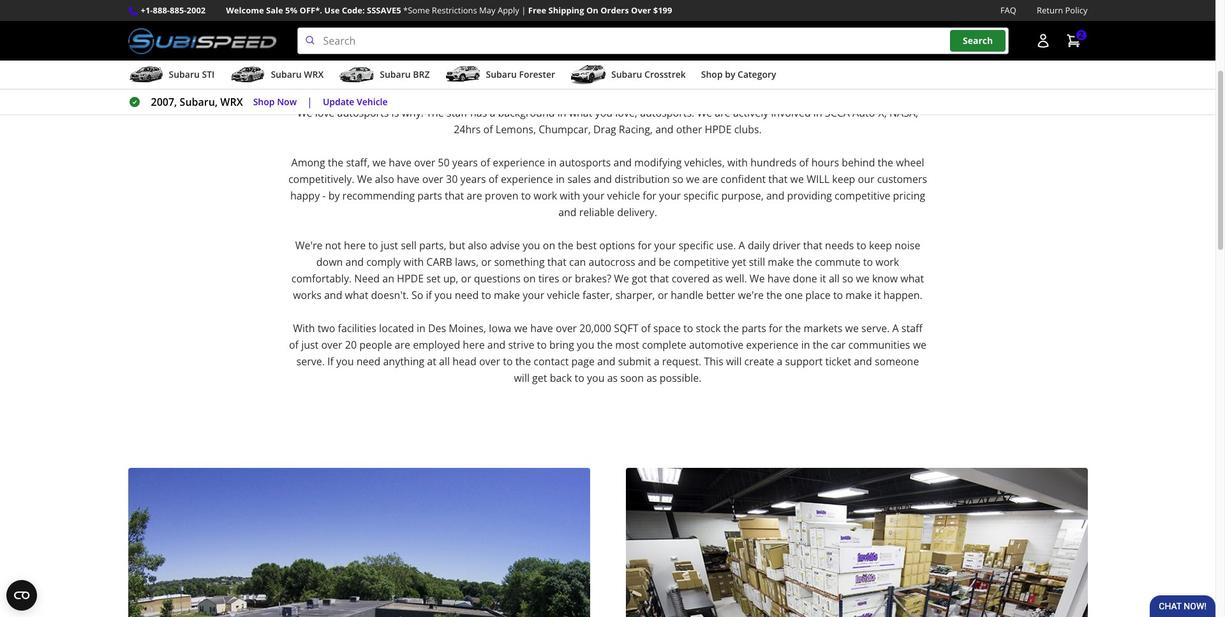 Task type: locate. For each thing, give the bounding box(es) containing it.
0 vertical spatial with
[[727, 156, 748, 170]]

1 vertical spatial here
[[463, 338, 485, 352]]

the up competitively.
[[328, 156, 343, 170]]

anything
[[383, 355, 424, 369]]

0 horizontal spatial autosports
[[337, 106, 389, 120]]

1 horizontal spatial competitive
[[835, 189, 890, 203]]

0 horizontal spatial serve.
[[296, 355, 325, 369]]

0 horizontal spatial with
[[403, 255, 424, 269]]

1 horizontal spatial shop
[[701, 68, 723, 80]]

competitively.
[[288, 172, 354, 186]]

subaru
[[169, 68, 200, 80], [271, 68, 302, 80], [380, 68, 411, 80], [486, 68, 517, 80], [611, 68, 642, 80]]

the up "customers"
[[878, 156, 893, 170]]

experience up proven
[[501, 172, 553, 186]]

someone
[[875, 355, 919, 369]]

code:
[[342, 4, 365, 16]]

vehicle
[[607, 189, 640, 203], [547, 288, 580, 303]]

restrictions
[[432, 4, 477, 16]]

shop inside shop by category dropdown button
[[701, 68, 723, 80]]

just up 'comply'
[[381, 239, 398, 253]]

subaru brz button
[[339, 63, 430, 89]]

what inside we love autosports is why! the staff has a background in what you love, autosports. we are actively involved in scca auto-x, nasa, 24hrs of lemons, chumpcar, drag racing, and other hpde clubs.
[[569, 106, 592, 120]]

need inside with two facilities located in des moines, iowa we have over 20,000 sqft of space to stock the parts for the markets we serve. a staff of just over 20 people are employed here and strive to bring you the most complete automotive experience in the car communities we serve. if you need anything at all head over to the contact page and submit a request. this will create a support ticket and someone will get back to you as soon as possible.
[[356, 355, 380, 369]]

we're not here to just sell parts, but also advise you on the best options for your specific use. a daily driver that needs to keep noise down and comply with carb laws, or something that can autocross and be competitive yet still make the commute to work comfortably. need an hpde set up, or questions on tires or brakes? we got that covered as well. we have done it all so we know what works and what doesn't. so if you need to make your vehicle faster, sharper, or handle better we're the one place to make it happen.
[[291, 239, 924, 303]]

+1-
[[141, 4, 153, 16]]

with inside we're not here to just sell parts, but also advise you on the best options for your specific use. a daily driver that needs to keep noise down and comply with carb laws, or something that can autocross and be competitive yet still make the commute to work comfortably. need an hpde set up, or questions on tires or brakes? we got that covered as well. we have done it all so we know what works and what doesn't. so if you need to make your vehicle faster, sharper, or handle better we're the one place to make it happen.
[[403, 255, 424, 269]]

here inside we're not here to just sell parts, but also advise you on the best options for your specific use. a daily driver that needs to keep noise down and comply with carb laws, or something that can autocross and be competitive yet still make the commute to work comfortably. need an hpde set up, or questions on tires or brakes? we got that covered as well. we have done it all so we know what works and what doesn't. so if you need to make your vehicle faster, sharper, or handle better we're the one place to make it happen.
[[344, 239, 366, 253]]

50
[[438, 156, 450, 170]]

4 subaru from the left
[[486, 68, 517, 80]]

hours
[[811, 156, 839, 170]]

need
[[354, 272, 380, 286]]

vehicle up delivery.
[[607, 189, 640, 203]]

autosports inside among the staff, we have over 50 years of experience in autosports and modifying vehicles, with hundreds of hours behind the wheel competitively. we also have over 30 years of experience in sales and distribution so we are confident that we will keep our customers happy - by recommending parts that are proven to work with your vehicle for your specific purpose, and providing competitive pricing and reliable delivery.
[[559, 156, 611, 170]]

sell
[[401, 239, 417, 253]]

0 horizontal spatial shop
[[253, 96, 275, 108]]

back
[[550, 371, 572, 385]]

1 subaru from the left
[[169, 68, 200, 80]]

1 horizontal spatial vehicle
[[607, 189, 640, 203]]

0 horizontal spatial staff
[[447, 106, 468, 120]]

2 vertical spatial with
[[403, 255, 424, 269]]

1 vertical spatial parts
[[742, 322, 766, 336]]

1 horizontal spatial a
[[892, 322, 899, 336]]

0 vertical spatial keep
[[832, 172, 855, 186]]

will left the 'get'
[[514, 371, 530, 385]]

0 vertical spatial staff
[[447, 106, 468, 120]]

that down hundreds in the right of the page
[[768, 172, 788, 186]]

vehicle down the tires
[[547, 288, 580, 303]]

hundreds
[[750, 156, 797, 170]]

so down modifying
[[672, 172, 683, 186]]

need
[[455, 288, 479, 303], [356, 355, 380, 369]]

vehicle inside we're not here to just sell parts, but also advise you on the best options for your specific use. a daily driver that needs to keep noise down and comply with carb laws, or something that can autocross and be competitive yet still make the commute to work comfortably. need an hpde set up, or questions on tires or brakes? we got that covered as well. we have done it all so we know what works and what doesn't. so if you need to make your vehicle faster, sharper, or handle better we're the one place to make it happen.
[[547, 288, 580, 303]]

0 vertical spatial autosports
[[337, 106, 389, 120]]

0 vertical spatial parts
[[418, 189, 442, 203]]

in left scca
[[813, 106, 822, 120]]

1 horizontal spatial hpde
[[705, 123, 732, 137]]

a right has at the left top
[[490, 106, 495, 120]]

experience down lemons, on the top of page
[[493, 156, 545, 170]]

staff down happen.
[[902, 322, 923, 336]]

0 vertical spatial it
[[820, 272, 826, 286]]

autosports.
[[640, 106, 694, 120]]

1 vertical spatial on
[[523, 272, 536, 286]]

for up the create
[[769, 322, 783, 336]]

recommending
[[342, 189, 415, 203]]

1 horizontal spatial staff
[[902, 322, 923, 336]]

we left got
[[614, 272, 629, 286]]

specific inside we're not here to just sell parts, but also advise you on the best options for your specific use. a daily driver that needs to keep noise down and comply with carb laws, or something that can autocross and be competitive yet still make the commute to work comfortably. need an hpde set up, or questions on tires or brakes? we got that covered as well. we have done it all so we know what works and what doesn't. so if you need to make your vehicle faster, sharper, or handle better we're the one place to make it happen.
[[679, 239, 714, 253]]

scca
[[825, 106, 850, 120]]

specific down vehicles,
[[683, 189, 719, 203]]

2 vertical spatial experience
[[746, 338, 799, 352]]

0 vertical spatial vehicle
[[607, 189, 640, 203]]

serve. up communities
[[861, 322, 890, 336]]

we up other
[[697, 106, 712, 120]]

$199
[[653, 4, 672, 16]]

your up be
[[654, 239, 676, 253]]

1 horizontal spatial it
[[875, 288, 881, 303]]

2 vertical spatial for
[[769, 322, 783, 336]]

1 vertical spatial all
[[439, 355, 450, 369]]

| left love
[[307, 95, 313, 109]]

to left stock
[[683, 322, 693, 336]]

happy
[[290, 189, 320, 203]]

nasa,
[[889, 106, 918, 120]]

1 horizontal spatial here
[[463, 338, 485, 352]]

0 horizontal spatial here
[[344, 239, 366, 253]]

by right -
[[328, 189, 340, 203]]

also inside among the staff, we have over 50 years of experience in autosports and modifying vehicles, with hundreds of hours behind the wheel competitively. we also have over 30 years of experience in sales and distribution so we are confident that we will keep our customers happy - by recommending parts that are proven to work with your vehicle for your specific purpose, and providing competitive pricing and reliable delivery.
[[375, 172, 394, 186]]

hpde right other
[[705, 123, 732, 137]]

comply
[[366, 255, 401, 269]]

all down commute
[[829, 272, 840, 286]]

0 vertical spatial years
[[452, 156, 478, 170]]

1 vertical spatial competitive
[[673, 255, 729, 269]]

love
[[315, 106, 335, 120]]

we down still
[[750, 272, 765, 286]]

the up automotive
[[723, 322, 739, 336]]

people
[[359, 338, 392, 352]]

sssave5
[[367, 4, 401, 16]]

0 horizontal spatial what
[[345, 288, 368, 303]]

for down distribution
[[643, 189, 656, 203]]

a inside we love autosports is why! the staff has a background in what you love, autosports. we are actively involved in scca auto-x, nasa, 24hrs of lemons, chumpcar, drag racing, and other hpde clubs.
[[490, 106, 495, 120]]

0 horizontal spatial parts
[[418, 189, 442, 203]]

return
[[1037, 4, 1063, 16]]

subaru for subaru sti
[[169, 68, 200, 80]]

parts inside among the staff, we have over 50 years of experience in autosports and modifying vehicles, with hundreds of hours behind the wheel competitively. we also have over 30 years of experience in sales and distribution so we are confident that we will keep our customers happy - by recommending parts that are proven to work with your vehicle for your specific purpose, and providing competitive pricing and reliable delivery.
[[418, 189, 442, 203]]

0 horizontal spatial by
[[328, 189, 340, 203]]

1 horizontal spatial |
[[521, 4, 526, 16]]

search input field
[[297, 28, 1008, 54]]

1 vertical spatial specific
[[679, 239, 714, 253]]

proven
[[485, 189, 518, 203]]

have
[[389, 156, 411, 170], [397, 172, 420, 186], [767, 272, 790, 286], [530, 322, 553, 336]]

inside ft warehouse image
[[626, 468, 1088, 618]]

a
[[739, 239, 745, 253], [892, 322, 899, 336]]

2 horizontal spatial what
[[901, 272, 924, 286]]

button image
[[1035, 33, 1051, 49]]

open widget image
[[6, 581, 37, 611]]

0 horizontal spatial on
[[523, 272, 536, 286]]

competitive up covered
[[673, 255, 729, 269]]

just inside with two facilities located in des moines, iowa we have over 20,000 sqft of space to stock the parts for the markets we serve. a staff of just over 20 people are employed here and strive to bring you the most complete automotive experience in the car communities we serve. if you need anything at all head over to the contact page and submit a request. this will create a support ticket and someone will get back to you as soon as possible.
[[301, 338, 319, 352]]

wrx
[[304, 68, 324, 80], [220, 95, 243, 109]]

we left doing
[[594, 60, 608, 74]]

serve. left if
[[296, 355, 325, 369]]

0 horizontal spatial vehicle
[[547, 288, 580, 303]]

staff,
[[346, 156, 370, 170]]

make
[[768, 255, 794, 269], [494, 288, 520, 303], [846, 288, 872, 303]]

a right the create
[[777, 355, 783, 369]]

in left sales
[[556, 172, 565, 186]]

by left the category
[[725, 68, 735, 80]]

competitive inside we're not here to just sell parts, but also advise you on the best options for your specific use. a daily driver that needs to keep noise down and comply with carb laws, or something that can autocross and be competitive yet still make the commute to work comfortably. need an hpde set up, or questions on tires or brakes? we got that covered as well. we have done it all so we know what works and what doesn't. so if you need to make your vehicle faster, sharper, or handle better we're the one place to make it happen.
[[673, 255, 729, 269]]

0 vertical spatial specific
[[683, 189, 719, 203]]

0 horizontal spatial need
[[356, 355, 380, 369]]

keep inside among the staff, we have over 50 years of experience in autosports and modifying vehicles, with hundreds of hours behind the wheel competitively. we also have over 30 years of experience in sales and distribution so we are confident that we will keep our customers happy - by recommending parts that are proven to work with your vehicle for your specific purpose, and providing competitive pricing and reliable delivery.
[[832, 172, 855, 186]]

1 vertical spatial for
[[638, 239, 652, 253]]

1 horizontal spatial also
[[468, 239, 487, 253]]

as right soon
[[646, 371, 657, 385]]

for inside we're not here to just sell parts, but also advise you on the best options for your specific use. a daily driver that needs to keep noise down and comply with carb laws, or something that can autocross and be competitive yet still make the commute to work comfortably. need an hpde set up, or questions on tires or brakes? we got that covered as well. we have done it all so we know what works and what doesn't. so if you need to make your vehicle faster, sharper, or handle better we're the one place to make it happen.
[[638, 239, 652, 253]]

1 horizontal spatial so
[[842, 272, 853, 286]]

0 vertical spatial so
[[672, 172, 683, 186]]

0 vertical spatial all
[[829, 272, 840, 286]]

and down communities
[[854, 355, 872, 369]]

with down sell
[[403, 255, 424, 269]]

up,
[[443, 272, 458, 286]]

still
[[749, 255, 765, 269]]

0 vertical spatial experience
[[493, 156, 545, 170]]

need down up,
[[455, 288, 479, 303]]

yet
[[732, 255, 746, 269]]

make down 'driver'
[[768, 255, 794, 269]]

0 horizontal spatial |
[[307, 95, 313, 109]]

1 horizontal spatial all
[[829, 272, 840, 286]]

with
[[293, 322, 315, 336]]

0 horizontal spatial a
[[490, 106, 495, 120]]

what up the chumpcar,
[[569, 106, 592, 120]]

something
[[494, 255, 545, 269]]

racing,
[[619, 123, 653, 137]]

1 horizontal spatial work
[[876, 255, 899, 269]]

subispeed logo image
[[128, 28, 277, 54]]

faq
[[1000, 4, 1016, 16]]

on left the tires
[[523, 272, 536, 286]]

1 vertical spatial also
[[468, 239, 487, 253]]

also inside we're not here to just sell parts, but also advise you on the best options for your specific use. a daily driver that needs to keep noise down and comply with carb laws, or something that can autocross and be competitive yet still make the commute to work comfortably. need an hpde set up, or questions on tires or brakes? we got that covered as well. we have done it all so we know what works and what doesn't. so if you need to make your vehicle faster, sharper, or handle better we're the one place to make it happen.
[[468, 239, 487, 253]]

we down staff,
[[357, 172, 372, 186]]

if
[[327, 355, 334, 369]]

to down strive
[[503, 355, 513, 369]]

2007,
[[151, 95, 177, 109]]

5%
[[285, 4, 297, 16]]

*some restrictions may apply | free shipping on orders over $199
[[403, 4, 672, 16]]

of
[[483, 123, 493, 137], [480, 156, 490, 170], [799, 156, 809, 170], [489, 172, 498, 186], [641, 322, 651, 336], [289, 338, 299, 352]]

faq link
[[1000, 4, 1016, 17]]

1 vertical spatial so
[[842, 272, 853, 286]]

make down commute
[[846, 288, 872, 303]]

so
[[672, 172, 683, 186], [842, 272, 853, 286]]

subaru forester button
[[445, 63, 555, 89]]

shop by category button
[[701, 63, 776, 89]]

1 vertical spatial shop
[[253, 96, 275, 108]]

wrx inside dropdown button
[[304, 68, 324, 80]]

0 vertical spatial what
[[569, 106, 592, 120]]

0 vertical spatial for
[[643, 189, 656, 203]]

we inside we're not here to just sell parts, but also advise you on the best options for your specific use. a daily driver that needs to keep noise down and comply with carb laws, or something that can autocross and be competitive yet still make the commute to work comfortably. need an hpde set up, or questions on tires or brakes? we got that covered as well. we have done it all so we know what works and what doesn't. so if you need to make your vehicle faster, sharper, or handle better we're the one place to make it happen.
[[856, 272, 870, 286]]

0 vertical spatial shop
[[701, 68, 723, 80]]

1 vertical spatial staff
[[902, 322, 923, 336]]

a subaru wrx thumbnail image image
[[230, 65, 266, 84]]

your down distribution
[[659, 189, 681, 203]]

here right not
[[344, 239, 366, 253]]

wrx down a subaru wrx thumbnail image
[[220, 95, 243, 109]]

| left the free
[[521, 4, 526, 16]]

1 vertical spatial vehicle
[[547, 288, 580, 303]]

it up place
[[820, 272, 826, 286]]

0 vertical spatial wrx
[[304, 68, 324, 80]]

staff up the 24hrs
[[447, 106, 468, 120]]

0 horizontal spatial as
[[607, 371, 618, 385]]

0 horizontal spatial work
[[534, 189, 557, 203]]

1 horizontal spatial what
[[569, 106, 592, 120]]

all right at
[[439, 355, 450, 369]]

work inside we're not here to just sell parts, but also advise you on the best options for your specific use. a daily driver that needs to keep noise down and comply with carb laws, or something that can autocross and be competitive yet still make the commute to work comfortably. need an hpde set up, or questions on tires or brakes? we got that covered as well. we have done it all so we know what works and what doesn't. so if you need to make your vehicle faster, sharper, or handle better we're the one place to make it happen.
[[876, 255, 899, 269]]

0 vertical spatial work
[[534, 189, 557, 203]]

and left reliable
[[558, 206, 577, 220]]

0 vertical spatial on
[[543, 239, 555, 253]]

confident
[[721, 172, 766, 186]]

competitive inside among the staff, we have over 50 years of experience in autosports and modifying vehicles, with hundreds of hours behind the wheel competitively. we also have over 30 years of experience in sales and distribution so we are confident that we will keep our customers happy - by recommending parts that are proven to work with your vehicle for your specific purpose, and providing competitive pricing and reliable delivery.
[[835, 189, 890, 203]]

so inside we're not here to just sell parts, but also advise you on the best options for your specific use. a daily driver that needs to keep noise down and comply with carb laws, or something that can autocross and be competitive yet still make the commute to work comfortably. need an hpde set up, or questions on tires or brakes? we got that covered as well. we have done it all so we know what works and what doesn't. so if you need to make your vehicle faster, sharper, or handle better we're the one place to make it happen.
[[842, 272, 853, 286]]

outside ft image
[[128, 468, 590, 618]]

return policy link
[[1037, 4, 1088, 17]]

vehicle inside among the staff, we have over 50 years of experience in autosports and modifying vehicles, with hundreds of hours behind the wheel competitively. we also have over 30 years of experience in sales and distribution so we are confident that we will keep our customers happy - by recommending parts that are proven to work with your vehicle for your specific purpose, and providing competitive pricing and reliable delivery.
[[607, 189, 640, 203]]

1 vertical spatial by
[[328, 189, 340, 203]]

in left des
[[417, 322, 425, 336]]

hpde
[[705, 123, 732, 137], [397, 272, 424, 286]]

works
[[293, 288, 321, 303]]

the down markets
[[813, 338, 828, 352]]

shop inside shop now link
[[253, 96, 275, 108]]

also
[[375, 172, 394, 186], [468, 239, 487, 253]]

complete
[[642, 338, 686, 352]]

1 vertical spatial just
[[301, 338, 319, 352]]

0 horizontal spatial all
[[439, 355, 450, 369]]

a subaru brz thumbnail image image
[[339, 65, 375, 84]]

autosports up sales
[[559, 156, 611, 170]]

shop for shop by category
[[701, 68, 723, 80]]

work up know
[[876, 255, 899, 269]]

specific inside among the staff, we have over 50 years of experience in autosports and modifying vehicles, with hundreds of hours behind the wheel competitively. we also have over 30 years of experience in sales and distribution so we are confident that we will keep our customers happy - by recommending parts that are proven to work with your vehicle for your specific purpose, and providing competitive pricing and reliable delivery.
[[683, 189, 719, 203]]

automotive
[[689, 338, 743, 352]]

page
[[571, 355, 595, 369]]

submit
[[618, 355, 651, 369]]

what
[[569, 106, 592, 120], [901, 272, 924, 286], [345, 288, 368, 303]]

as inside we're not here to just sell parts, but also advise you on the best options for your specific use. a daily driver that needs to keep noise down and comply with carb laws, or something that can autocross and be competitive yet still make the commute to work comfortably. need an hpde set up, or questions on tires or brakes? we got that covered as well. we have done it all so we know what works and what doesn't. so if you need to make your vehicle faster, sharper, or handle better we're the one place to make it happen.
[[712, 272, 723, 286]]

subaru for subaru forester
[[486, 68, 517, 80]]

keep inside we're not here to just sell parts, but also advise you on the best options for your specific use. a daily driver that needs to keep noise down and comply with carb laws, or something that can autocross and be competitive yet still make the commute to work comfortably. need an hpde set up, or questions on tires or brakes? we got that covered as well. we have done it all so we know what works and what doesn't. so if you need to make your vehicle faster, sharper, or handle better we're the one place to make it happen.
[[869, 239, 892, 253]]

you inside we love autosports is why! the staff has a background in what you love, autosports. we are actively involved in scca auto-x, nasa, 24hrs of lemons, chumpcar, drag racing, and other hpde clubs.
[[595, 106, 613, 120]]

0 vertical spatial by
[[725, 68, 735, 80]]

1 vertical spatial wrx
[[220, 95, 243, 109]]

2 button
[[1060, 28, 1088, 54]]

to down page in the left bottom of the page
[[575, 371, 584, 385]]

1 vertical spatial hpde
[[397, 272, 424, 286]]

will
[[726, 355, 742, 369], [514, 371, 530, 385]]

years up 30
[[452, 156, 478, 170]]

1 vertical spatial a
[[892, 322, 899, 336]]

your
[[583, 189, 605, 203], [659, 189, 681, 203], [654, 239, 676, 253], [523, 288, 544, 303]]

will right this
[[726, 355, 742, 369]]

0 vertical spatial will
[[726, 355, 742, 369]]

5 subaru from the left
[[611, 68, 642, 80]]

0 vertical spatial hpde
[[705, 123, 732, 137]]

shop by category
[[701, 68, 776, 80]]

1 horizontal spatial wrx
[[304, 68, 324, 80]]

wrx up update
[[304, 68, 324, 80]]

2 subaru from the left
[[271, 68, 302, 80]]

we up "car"
[[845, 322, 859, 336]]

subaru inside dropdown button
[[271, 68, 302, 80]]

may
[[479, 4, 496, 16]]

update vehicle button
[[323, 95, 388, 109]]

facilities
[[338, 322, 376, 336]]

can
[[569, 255, 586, 269]]

need down people
[[356, 355, 380, 369]]

the
[[328, 156, 343, 170], [878, 156, 893, 170], [558, 239, 574, 253], [797, 255, 812, 269], [766, 288, 782, 303], [723, 322, 739, 336], [785, 322, 801, 336], [597, 338, 613, 352], [813, 338, 828, 352], [515, 355, 531, 369]]

parts down 50
[[418, 189, 442, 203]]

by inside dropdown button
[[725, 68, 735, 80]]

autosports left is
[[337, 106, 389, 120]]

for
[[643, 189, 656, 203], [638, 239, 652, 253], [769, 322, 783, 336]]

autosports
[[337, 106, 389, 120], [559, 156, 611, 170]]

0 horizontal spatial will
[[514, 371, 530, 385]]

1 vertical spatial need
[[356, 355, 380, 369]]

have inside with two facilities located in des moines, iowa we have over 20,000 sqft of space to stock the parts for the markets we serve. a staff of just over 20 people are employed here and strive to bring you the most complete automotive experience in the car communities we serve. if you need anything at all head over to the contact page and submit a request. this will create a support ticket and someone will get back to you as soon as possible.
[[530, 322, 553, 336]]

0 horizontal spatial just
[[301, 338, 319, 352]]

happen.
[[883, 288, 923, 303]]

providing
[[787, 189, 832, 203]]

that down be
[[650, 272, 669, 286]]

with down sales
[[560, 189, 580, 203]]

forester
[[519, 68, 555, 80]]

0 horizontal spatial hpde
[[397, 272, 424, 286]]

best
[[576, 239, 597, 253]]

specific left use.
[[679, 239, 714, 253]]

+1-888-885-2002 link
[[141, 4, 206, 17]]

stock
[[696, 322, 721, 336]]

the up done on the right of page
[[797, 255, 812, 269]]

0 horizontal spatial competitive
[[673, 255, 729, 269]]

2 horizontal spatial as
[[712, 272, 723, 286]]

2 horizontal spatial make
[[846, 288, 872, 303]]

staff
[[447, 106, 468, 120], [902, 322, 923, 336]]

0 horizontal spatial it
[[820, 272, 826, 286]]

0 vertical spatial just
[[381, 239, 398, 253]]

1 horizontal spatial just
[[381, 239, 398, 253]]

over up bring on the bottom left
[[556, 322, 577, 336]]

here down moines,
[[463, 338, 485, 352]]

a down complete
[[654, 355, 659, 369]]

got
[[632, 272, 647, 286]]

over left 50
[[414, 156, 435, 170]]

shipping
[[548, 4, 584, 16]]

1 horizontal spatial autosports
[[559, 156, 611, 170]]

are inside with two facilities located in des moines, iowa we have over 20,000 sqft of space to stock the parts for the markets we serve. a staff of just over 20 people are employed here and strive to bring you the most complete automotive experience in the car communities we serve. if you need anything at all head over to the contact page and submit a request. this will create a support ticket and someone will get back to you as soon as possible.
[[395, 338, 410, 352]]

hpde up so
[[397, 272, 424, 286]]

communities
[[848, 338, 910, 352]]

the
[[426, 106, 444, 120]]

3 subaru from the left
[[380, 68, 411, 80]]

years
[[452, 156, 478, 170], [460, 172, 486, 186]]

just down with
[[301, 338, 319, 352]]

0 vertical spatial a
[[739, 239, 745, 253]]

a up communities
[[892, 322, 899, 336]]

1 vertical spatial autosports
[[559, 156, 611, 170]]

shop left the category
[[701, 68, 723, 80]]

distribution
[[615, 172, 670, 186]]

so
[[412, 288, 423, 303]]



Task type: describe. For each thing, give the bounding box(es) containing it.
2 vertical spatial what
[[345, 288, 368, 303]]

get
[[532, 371, 547, 385]]

the left markets
[[785, 322, 801, 336]]

1 horizontal spatial serve.
[[861, 322, 890, 336]]

most
[[615, 338, 639, 352]]

are left proven
[[467, 189, 482, 203]]

lemons,
[[496, 123, 536, 137]]

or left "handle"
[[658, 288, 668, 303]]

and right purpose, at the top right
[[766, 189, 784, 203]]

update vehicle
[[323, 96, 388, 108]]

subaru for subaru wrx
[[271, 68, 302, 80]]

drag
[[593, 123, 616, 137]]

and up 'need'
[[346, 255, 364, 269]]

vehicles,
[[684, 156, 725, 170]]

in up the chumpcar,
[[557, 106, 566, 120]]

sti
[[202, 68, 215, 80]]

need inside we're not here to just sell parts, but also advise you on the best options for your specific use. a daily driver that needs to keep noise down and comply with carb laws, or something that can autocross and be competitive yet still make the commute to work comfortably. need an hpde set up, or questions on tires or brakes? we got that covered as well. we have done it all so we know what works and what doesn't. so if you need to make your vehicle faster, sharper, or handle better we're the one place to make it happen.
[[455, 288, 479, 303]]

+1-888-885-2002
[[141, 4, 206, 16]]

sharper,
[[615, 288, 655, 303]]

subaru crosstrek button
[[570, 63, 686, 89]]

are inside we love autosports is why! the staff has a background in what you love, autosports. we are actively involved in scca auto-x, nasa, 24hrs of lemons, chumpcar, drag racing, and other hpde clubs.
[[715, 106, 730, 120]]

so inside among the staff, we have over 50 years of experience in autosports and modifying vehicles, with hundreds of hours behind the wheel competitively. we also have over 30 years of experience in sales and distribution so we are confident that we will keep our customers happy - by recommending parts that are proven to work with your vehicle for your specific purpose, and providing competitive pricing and reliable delivery.
[[672, 172, 683, 186]]

the down strive
[[515, 355, 531, 369]]

work inside among the staff, we have over 50 years of experience in autosports and modifying vehicles, with hundreds of hours behind the wheel competitively. we also have over 30 years of experience in sales and distribution so we are confident that we will keep our customers happy - by recommending parts that are proven to work with your vehicle for your specific purpose, and providing competitive pricing and reliable delivery.
[[534, 189, 557, 203]]

we up strive
[[514, 322, 528, 336]]

soon
[[620, 371, 644, 385]]

1 vertical spatial serve.
[[296, 355, 325, 369]]

why are we doing this?
[[551, 60, 664, 74]]

30
[[446, 172, 458, 186]]

we up someone
[[913, 338, 926, 352]]

staff inside we love autosports is why! the staff has a background in what you love, autosports. we are actively involved in scca auto-x, nasa, 24hrs of lemons, chumpcar, drag racing, and other hpde clubs.
[[447, 106, 468, 120]]

search
[[963, 35, 993, 47]]

over
[[631, 4, 651, 16]]

love,
[[615, 106, 637, 120]]

a inside we're not here to just sell parts, but also advise you on the best options for your specific use. a daily driver that needs to keep noise down and comply with carb laws, or something that can autocross and be competitive yet still make the commute to work comfortably. need an hpde set up, or questions on tires or brakes? we got that covered as well. we have done it all so we know what works and what doesn't. so if you need to make your vehicle faster, sharper, or handle better we're the one place to make it happen.
[[739, 239, 745, 253]]

the left the one
[[766, 288, 782, 303]]

1 vertical spatial years
[[460, 172, 486, 186]]

hpde inside we're not here to just sell parts, but also advise you on the best options for your specific use. a daily driver that needs to keep noise down and comply with carb laws, or something that can autocross and be competitive yet still make the commute to work comfortably. need an hpde set up, or questions on tires or brakes? we got that covered as well. we have done it all so we know what works and what doesn't. so if you need to make your vehicle faster, sharper, or handle better we're the one place to make it happen.
[[397, 272, 424, 286]]

1 horizontal spatial make
[[768, 255, 794, 269]]

and down comfortably.
[[324, 288, 342, 303]]

or right up,
[[461, 272, 471, 286]]

the down 20,000
[[597, 338, 613, 352]]

bring
[[549, 338, 574, 352]]

0 horizontal spatial wrx
[[220, 95, 243, 109]]

and inside we love autosports is why! the staff has a background in what you love, autosports. we are actively involved in scca auto-x, nasa, 24hrs of lemons, chumpcar, drag racing, and other hpde clubs.
[[655, 123, 674, 137]]

strive
[[508, 338, 534, 352]]

to up know
[[863, 255, 873, 269]]

but
[[449, 239, 465, 253]]

0 horizontal spatial make
[[494, 288, 520, 303]]

brakes?
[[575, 272, 611, 286]]

use.
[[716, 239, 736, 253]]

to right needs
[[857, 239, 866, 253]]

we left love
[[297, 106, 312, 120]]

category
[[738, 68, 776, 80]]

customers
[[877, 172, 927, 186]]

delivery.
[[617, 206, 657, 220]]

autosports inside we love autosports is why! the staff has a background in what you love, autosports. we are actively involved in scca auto-x, nasa, 24hrs of lemons, chumpcar, drag racing, and other hpde clubs.
[[337, 106, 389, 120]]

create
[[744, 355, 774, 369]]

over left 30
[[422, 172, 443, 186]]

that up the tires
[[547, 255, 567, 269]]

driver
[[773, 239, 801, 253]]

for inside among the staff, we have over 50 years of experience in autosports and modifying vehicles, with hundreds of hours behind the wheel competitively. we also have over 30 years of experience in sales and distribution so we are confident that we will keep our customers happy - by recommending parts that are proven to work with your vehicle for your specific purpose, and providing competitive pricing and reliable delivery.
[[643, 189, 656, 203]]

ticket
[[825, 355, 851, 369]]

just inside we're not here to just sell parts, but also advise you on the best options for your specific use. a daily driver that needs to keep noise down and comply with carb laws, or something that can autocross and be competitive yet still make the commute to work comfortably. need an hpde set up, or questions on tires or brakes? we got that covered as well. we have done it all so we know what works and what doesn't. so if you need to make your vehicle faster, sharper, or handle better we're the one place to make it happen.
[[381, 239, 398, 253]]

and down 'iowa'
[[487, 338, 506, 352]]

2
[[1079, 29, 1084, 41]]

a subaru sti thumbnail image image
[[128, 65, 164, 84]]

or right the tires
[[562, 272, 572, 286]]

two
[[318, 322, 335, 336]]

the up 'can'
[[558, 239, 574, 253]]

we right staff,
[[372, 156, 386, 170]]

use
[[324, 4, 340, 16]]

parts inside with two facilities located in des moines, iowa we have over 20,000 sqft of space to stock the parts for the markets we serve. a staff of just over 20 people are employed here and strive to bring you the most complete automotive experience in the car communities we serve. if you need anything at all head over to the contact page and submit a request. this will create a support ticket and someone will get back to you as soon as possible.
[[742, 322, 766, 336]]

autocross
[[589, 255, 635, 269]]

a subaru forester thumbnail image image
[[445, 65, 481, 84]]

car
[[831, 338, 846, 352]]

crosstrek
[[644, 68, 686, 80]]

to inside among the staff, we have over 50 years of experience in autosports and modifying vehicles, with hundreds of hours behind the wheel competitively. we also have over 30 years of experience in sales and distribution so we are confident that we will keep our customers happy - by recommending parts that are proven to work with your vehicle for your specific purpose, and providing competitive pricing and reliable delivery.
[[521, 189, 531, 203]]

here inside with two facilities located in des moines, iowa we have over 20,000 sqft of space to stock the parts for the markets we serve. a staff of just over 20 people are employed here and strive to bring you the most complete automotive experience in the car communities we serve. if you need anything at all head over to the contact page and submit a request. this will create a support ticket and someone will get back to you as soon as possible.
[[463, 338, 485, 352]]

sqft
[[614, 322, 638, 336]]

and left be
[[638, 255, 656, 269]]

2007, subaru, wrx
[[151, 95, 243, 109]]

1 horizontal spatial with
[[560, 189, 580, 203]]

to up contact
[[537, 338, 547, 352]]

subaru for subaru brz
[[380, 68, 411, 80]]

20,000
[[580, 322, 611, 336]]

other
[[676, 123, 702, 137]]

20
[[345, 338, 357, 352]]

24hrs
[[454, 123, 481, 137]]

parts,
[[419, 239, 446, 253]]

vehicle
[[357, 96, 388, 108]]

888-
[[153, 4, 170, 16]]

auto-
[[853, 106, 878, 120]]

-
[[322, 189, 326, 203]]

that right 'driver'
[[803, 239, 822, 253]]

to down questions
[[481, 288, 491, 303]]

apply
[[498, 4, 519, 16]]

one
[[785, 288, 803, 303]]

have inside we're not here to just sell parts, but also advise you on the best options for your specific use. a daily driver that needs to keep noise down and comply with carb laws, or something that can autocross and be competitive yet still make the commute to work comfortably. need an hpde set up, or questions on tires or brakes? we got that covered as well. we have done it all so we know what works and what doesn't. so if you need to make your vehicle faster, sharper, or handle better we're the one place to make it happen.
[[767, 272, 790, 286]]

by inside among the staff, we have over 50 years of experience in autosports and modifying vehicles, with hundreds of hours behind the wheel competitively. we also have over 30 years of experience in sales and distribution so we are confident that we will keep our customers happy - by recommending parts that are proven to work with your vehicle for your specific purpose, and providing competitive pricing and reliable delivery.
[[328, 189, 340, 203]]

has
[[470, 106, 487, 120]]

in down the chumpcar,
[[548, 156, 557, 170]]

clubs.
[[734, 123, 762, 137]]

and up distribution
[[614, 156, 632, 170]]

advise
[[490, 239, 520, 253]]

located
[[379, 322, 414, 336]]

now
[[277, 96, 297, 108]]

subaru for subaru crosstrek
[[611, 68, 642, 80]]

1 horizontal spatial on
[[543, 239, 555, 253]]

1 vertical spatial what
[[901, 272, 924, 286]]

not
[[325, 239, 341, 253]]

x,
[[878, 106, 887, 120]]

your up reliable
[[583, 189, 605, 203]]

over right the head
[[479, 355, 500, 369]]

with two facilities located in des moines, iowa we have over 20,000 sqft of space to stock the parts for the markets we serve. a staff of just over 20 people are employed here and strive to bring you the most complete automotive experience in the car communities we serve. if you need anything at all head over to the contact page and submit a request. this will create a support ticket and someone will get back to you as soon as possible.
[[289, 322, 926, 385]]

if
[[426, 288, 432, 303]]

2 horizontal spatial with
[[727, 156, 748, 170]]

subaru sti
[[169, 68, 215, 80]]

staff inside with two facilities located in des moines, iowa we have over 20,000 sqft of space to stock the parts for the markets we serve. a staff of just over 20 people are employed here and strive to bring you the most complete automotive experience in the car communities we serve. if you need anything at all head over to the contact page and submit a request. this will create a support ticket and someone will get back to you as soon as possible.
[[902, 322, 923, 336]]

all inside we're not here to just sell parts, but also advise you on the best options for your specific use. a daily driver that needs to keep noise down and comply with carb laws, or something that can autocross and be competitive yet still make the commute to work comfortably. need an hpde set up, or questions on tires or brakes? we got that covered as well. we have done it all so we know what works and what doesn't. so if you need to make your vehicle faster, sharper, or handle better we're the one place to make it happen.
[[829, 272, 840, 286]]

all inside with two facilities located in des moines, iowa we have over 20,000 sqft of space to stock the parts for the markets we serve. a staff of just over 20 people are employed here and strive to bring you the most complete automotive experience in the car communities we serve. if you need anything at all head over to the contact page and submit a request. this will create a support ticket and someone will get back to you as soon as possible.
[[439, 355, 450, 369]]

1 vertical spatial experience
[[501, 172, 553, 186]]

we up providing
[[790, 172, 804, 186]]

employed
[[413, 338, 460, 352]]

a subaru crosstrek thumbnail image image
[[570, 65, 606, 84]]

well.
[[726, 272, 747, 286]]

and right sales
[[594, 172, 612, 186]]

to right place
[[833, 288, 843, 303]]

are down vehicles,
[[702, 172, 718, 186]]

hpde inside we love autosports is why! the staff has a background in what you love, autosports. we are actively involved in scca auto-x, nasa, 24hrs of lemons, chumpcar, drag racing, and other hpde clubs.
[[705, 123, 732, 137]]

*some
[[403, 4, 430, 16]]

know
[[872, 272, 898, 286]]

search button
[[950, 30, 1006, 52]]

in up support
[[801, 338, 810, 352]]

and right page in the left bottom of the page
[[597, 355, 615, 369]]

1 vertical spatial will
[[514, 371, 530, 385]]

1 vertical spatial |
[[307, 95, 313, 109]]

welcome
[[226, 4, 264, 16]]

over up if
[[321, 338, 342, 352]]

1 horizontal spatial will
[[726, 355, 742, 369]]

your down the tires
[[523, 288, 544, 303]]

2 horizontal spatial a
[[777, 355, 783, 369]]

0 vertical spatial |
[[521, 4, 526, 16]]

better
[[706, 288, 735, 303]]

2002
[[187, 4, 206, 16]]

an
[[382, 272, 394, 286]]

or right laws,
[[481, 255, 492, 269]]

daily
[[748, 239, 770, 253]]

are right why
[[575, 60, 592, 74]]

wheel
[[896, 156, 924, 170]]

that down 30
[[445, 189, 464, 203]]

options
[[599, 239, 635, 253]]

return policy
[[1037, 4, 1088, 16]]

of inside we love autosports is why! the staff has a background in what you love, autosports. we are actively involved in scca auto-x, nasa, 24hrs of lemons, chumpcar, drag racing, and other hpde clubs.
[[483, 123, 493, 137]]

shop for shop now
[[253, 96, 275, 108]]

1 horizontal spatial as
[[646, 371, 657, 385]]

1 horizontal spatial a
[[654, 355, 659, 369]]

welcome sale 5% off*. use code: sssave5
[[226, 4, 401, 16]]

involved
[[771, 106, 811, 120]]

behind
[[842, 156, 875, 170]]

experience inside with two facilities located in des moines, iowa we have over 20,000 sqft of space to stock the parts for the markets we serve. a staff of just over 20 people are employed here and strive to bring you the most complete automotive experience in the car communities we serve. if you need anything at all head over to the contact page and submit a request. this will create a support ticket and someone will get back to you as soon as possible.
[[746, 338, 799, 352]]

done
[[793, 272, 817, 286]]

we inside among the staff, we have over 50 years of experience in autosports and modifying vehicles, with hundreds of hours behind the wheel competitively. we also have over 30 years of experience in sales and distribution so we are confident that we will keep our customers happy - by recommending parts that are proven to work with your vehicle for your specific purpose, and providing competitive pricing and reliable delivery.
[[357, 172, 372, 186]]

on
[[586, 4, 598, 16]]

to up 'comply'
[[368, 239, 378, 253]]

a inside with two facilities located in des moines, iowa we have over 20,000 sqft of space to stock the parts for the markets we serve. a staff of just over 20 people are employed here and strive to bring you the most complete automotive experience in the car communities we serve. if you need anything at all head over to the contact page and submit a request. this will create a support ticket and someone will get back to you as soon as possible.
[[892, 322, 899, 336]]

among
[[291, 156, 325, 170]]

subaru forester
[[486, 68, 555, 80]]

we down vehicles,
[[686, 172, 700, 186]]

for inside with two facilities located in des moines, iowa we have over 20,000 sqft of space to stock the parts for the markets we serve. a staff of just over 20 people are employed here and strive to bring you the most complete automotive experience in the car communities we serve. if you need anything at all head over to the contact page and submit a request. this will create a support ticket and someone will get back to you as soon as possible.
[[769, 322, 783, 336]]



Task type: vqa. For each thing, say whether or not it's contained in the screenshot.
Belts at the top of page
no



